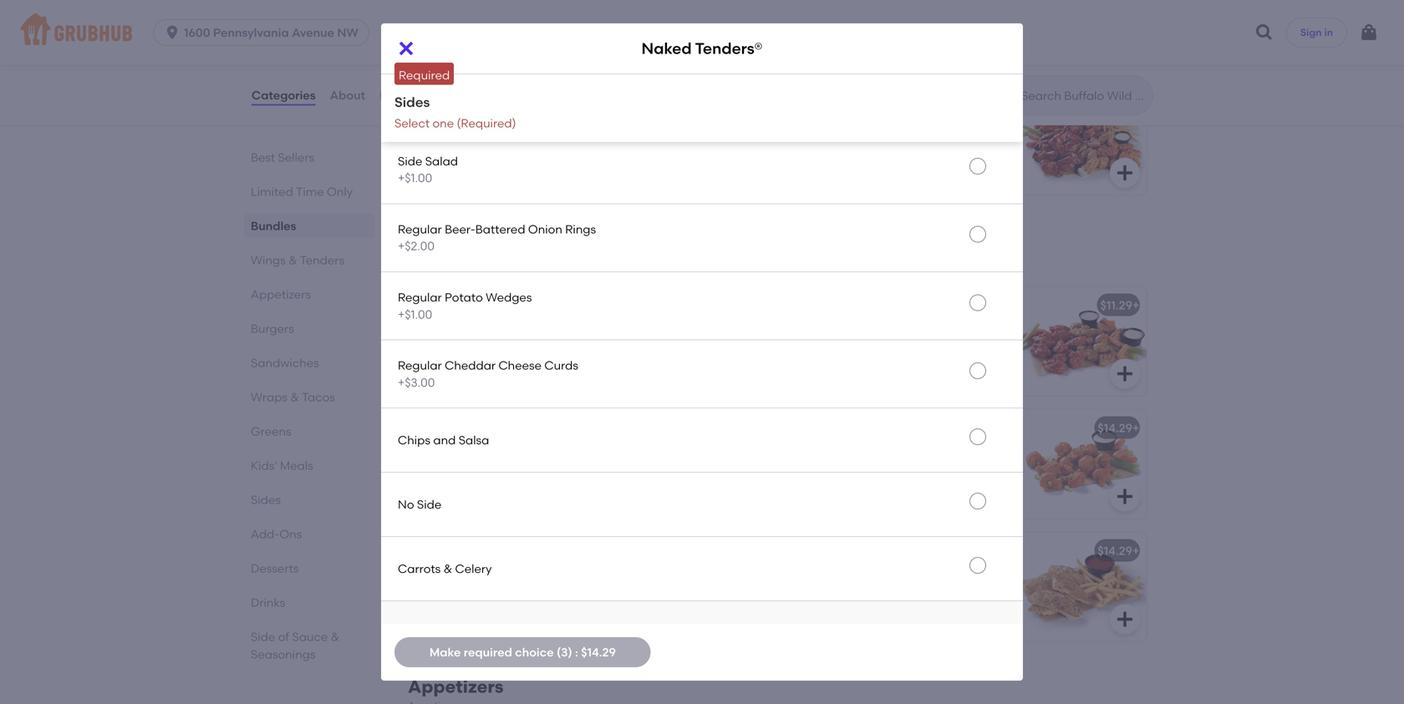 Task type: locate. For each thing, give the bounding box(es) containing it.
seasoning inside hand-breaded chicken tenders / choice of sauce or dry seasoning / natural-cut french fries
[[421, 602, 491, 616]]

sign
[[1300, 26, 1322, 38]]

0 vertical spatial seasoning
[[928, 585, 998, 599]]

bundles inside bundles bundles
[[408, 52, 446, 64]]

dry inside 20 traditional wings and 20 boneless wings handspun in your favorite sauce or dry seasoning. served with french fries.
[[953, 155, 976, 169]]

or inside hand-breaded chicken tenders / choice of sauce or dry seasoning / natural-cut french fries
[[542, 585, 560, 599]]

french inside the 6 traditional wings / 6 boneless wings / natural cut french fries / slaw
[[421, 479, 469, 493]]

in inside 15 traditional wings and 15 boneless wings handspun in your favorite sauce or dry seasoning. served with french fries.
[[598, 138, 610, 152]]

2 seasoning. from the left
[[796, 172, 868, 186]]

reviews
[[380, 88, 426, 102]]

+$1.00 down salad
[[398, 171, 432, 185]]

0 vertical spatial best
[[251, 150, 275, 165]]

sides up add-
[[251, 493, 281, 507]]

1 vertical spatial seasoning
[[421, 602, 491, 616]]

0 horizontal spatial chicken
[[518, 568, 573, 582]]

with
[[544, 172, 575, 186], [918, 172, 949, 186], [556, 356, 587, 370], [796, 373, 826, 387]]

favorite down 20 boneless + 20 traditional wings & fries
[[832, 155, 887, 169]]

1 of from the left
[[480, 585, 497, 599]]

fries inside the 6 traditional wings / 6 boneless wings / natural cut french fries / slaw
[[472, 479, 503, 493]]

0 horizontal spatial seasoning
[[421, 602, 491, 616]]

or
[[558, 155, 575, 169], [932, 155, 950, 169], [542, 585, 560, 599], [908, 585, 925, 599]]

1 seasoning. from the left
[[421, 172, 494, 186]]

1 chicken from the left
[[518, 568, 573, 582]]

+$1.00 inside side salad +$1.00
[[398, 171, 432, 185]]

1 horizontal spatial fries
[[629, 97, 656, 112]]

+$1.00 down 'reviews'
[[398, 103, 432, 117]]

side of sauce & seasonings
[[251, 630, 339, 662]]

20 boneless + 20 traditional wings & fries
[[796, 97, 1035, 112]]

/
[[556, 445, 562, 459], [528, 462, 534, 476], [506, 479, 512, 493], [908, 568, 914, 582], [969, 568, 975, 582], [421, 585, 427, 599], [494, 602, 500, 616], [796, 602, 802, 616]]

served inside 20 traditional wings and 20 boneless wings handspun in your favorite sauce or dry seasoning. served with french fries.
[[871, 172, 916, 186]]

bundles bundles
[[408, 29, 478, 64]]

every inside juicy all-white chicken, lightly breaded and perfectly crispy. free dip and veggies with every wings purchase
[[829, 373, 865, 387]]

served
[[497, 172, 541, 186], [871, 172, 916, 186]]

traditional wings image
[[647, 287, 772, 396]]

(3)
[[557, 646, 572, 660]]

tenders up wedges
[[485, 230, 554, 251]]

1 horizontal spatial in
[[972, 138, 984, 152]]

handspun down 20 boneless + 20 traditional wings & fries
[[902, 138, 969, 152]]

seasoning. for 20 traditional wings and 20 boneless wings handspun in your favorite sauce or dry seasoning. served with french fries.
[[796, 172, 868, 186]]

1 horizontal spatial purchase
[[911, 373, 976, 387]]

juicy all-white chicken, lightly breaded and perfectly crispy. free dip and veggies with every wings purchase
[[796, 322, 996, 387]]

in for 20
[[972, 138, 984, 152]]

dry for 15
[[578, 155, 601, 169]]

2 regular from the top
[[398, 86, 442, 100]]

cauliflower wings image
[[1021, 410, 1147, 519]]

0 vertical spatial +$1.00
[[398, 103, 432, 117]]

2 vertical spatial bundles
[[251, 219, 296, 233]]

regular for regular tater tots +$1.00
[[398, 86, 442, 100]]

dip inside juicy all-white chicken, lightly breaded and perfectly crispy. free dip and veggies with every wings purchase
[[872, 356, 891, 370]]

dip
[[452, 356, 471, 370], [872, 356, 891, 370]]

1 +$1.00 from the top
[[398, 103, 432, 117]]

with down 20 boneless + 20 traditional wings & fries
[[918, 172, 949, 186]]

0 horizontal spatial sides
[[251, 493, 281, 507]]

seasoning. inside 15 traditional wings and 15 boneless wings handspun in your favorite sauce or dry seasoning. served with french fries.
[[421, 172, 494, 186]]

15 boneless + 15 traditional wings & fries image
[[647, 86, 772, 195]]

fries inside regular french fries button
[[486, 28, 513, 42]]

of for /
[[480, 585, 497, 599]]

0 horizontal spatial purchase
[[465, 373, 529, 387]]

2 veggies from the left
[[923, 356, 974, 370]]

0 horizontal spatial cut
[[562, 602, 587, 616]]

handspun inside 20 traditional wings and 20 boneless wings handspun in your favorite sauce or dry seasoning. served with french fries.
[[902, 138, 969, 152]]

2 vertical spatial +$1.00
[[398, 307, 432, 322]]

1 vertical spatial best
[[431, 281, 453, 293]]

& inside award-winning & authentic buffalo, new york-style wings. free dip and veggies with every wings purchase
[[527, 322, 536, 336]]

with inside award-winning & authentic buffalo, new york-style wings. free dip and veggies with every wings purchase
[[556, 356, 587, 370]]

traditional
[[435, 121, 514, 135], [812, 121, 891, 135], [431, 445, 510, 459]]

$14.29 up svg icon
[[1098, 421, 1133, 435]]

natural-
[[503, 602, 562, 616], [805, 602, 864, 616]]

appetizers up burgers
[[251, 288, 311, 302]]

best left seller
[[431, 281, 453, 293]]

choice for hand-
[[430, 585, 478, 599]]

1 regular from the top
[[398, 28, 442, 42]]

1 horizontal spatial natural-
[[805, 602, 864, 616]]

2 horizontal spatial fries
[[1008, 97, 1035, 112]]

boneless
[[436, 97, 486, 112], [813, 97, 863, 112], [498, 421, 549, 435]]

served inside 15 traditional wings and 15 boneless wings handspun in your favorite sauce or dry seasoning. served with french fries.
[[497, 172, 541, 186]]

purchase inside award-winning & authentic buffalo, new york-style wings. free dip and veggies with every wings purchase
[[465, 373, 529, 387]]

regular for regular cheddar cheese curds +$3.00
[[398, 359, 442, 373]]

traditional
[[513, 97, 576, 112], [893, 97, 955, 112], [421, 298, 484, 313], [421, 421, 484, 435]]

fries up the required
[[472, 619, 503, 633]]

2 vertical spatial side
[[251, 630, 275, 644]]

+$1.00 inside regular tater tots +$1.00
[[398, 103, 432, 117]]

0 horizontal spatial 6
[[421, 445, 428, 459]]

free inside juicy all-white chicken, lightly breaded and perfectly crispy. free dip and veggies with every wings purchase
[[842, 356, 869, 370]]

side left the of
[[251, 630, 275, 644]]

chicken tenders / grilled / choice of sauce or seasoning / natural-cut french fries
[[796, 568, 998, 616]]

of
[[480, 585, 497, 599], [846, 585, 862, 599]]

0 horizontal spatial boneless
[[436, 97, 486, 112]]

0 horizontal spatial choice
[[430, 585, 478, 599]]

0 horizontal spatial fries.
[[421, 189, 455, 203]]

served up battered
[[497, 172, 541, 186]]

choice
[[515, 646, 554, 660]]

1 vertical spatial breaded
[[461, 568, 516, 582]]

or up (3)
[[542, 585, 560, 599]]

veggies down "york-"
[[502, 356, 553, 370]]

1 fries. from the left
[[421, 189, 455, 203]]

traditional for 15
[[435, 121, 514, 135]]

1 horizontal spatial breaded
[[846, 339, 901, 353]]

side right no
[[417, 498, 442, 512]]

tenders for wings & tenders wings & tenders
[[485, 230, 554, 251]]

best for best seller
[[431, 281, 453, 293]]

fries inside hand-breaded chicken tenders / choice of sauce or dry seasoning / natural-cut french fries
[[472, 619, 503, 633]]

appetizers down make
[[408, 676, 504, 698]]

0 vertical spatial bundles
[[408, 29, 478, 50]]

handspun
[[528, 138, 595, 152], [902, 138, 969, 152]]

juicy
[[796, 322, 831, 336]]

2 handspun from the left
[[902, 138, 969, 152]]

2 horizontal spatial boneless
[[813, 97, 863, 112]]

1 choice from the left
[[430, 585, 478, 599]]

tenders for wings & tenders
[[300, 253, 344, 267]]

seasoning. inside 20 traditional wings and 20 boneless wings handspun in your favorite sauce or dry seasoning. served with french fries.
[[796, 172, 868, 186]]

0 horizontal spatial breaded
[[461, 568, 516, 582]]

$14.29 down svg icon
[[1098, 544, 1133, 558]]

boneless inside 20 traditional wings and 20 boneless wings handspun in your favorite sauce or dry seasoning. served with french fries.
[[796, 138, 856, 152]]

boneless up 20 traditional wings and 20 boneless wings handspun in your favorite sauce or dry seasoning. served with french fries.
[[813, 97, 863, 112]]

1 purchase from the left
[[465, 373, 529, 387]]

purchase inside juicy all-white chicken, lightly breaded and perfectly crispy. free dip and veggies with every wings purchase
[[911, 373, 976, 387]]

6
[[421, 445, 428, 459], [565, 445, 572, 459]]

new
[[480, 339, 507, 353]]

regular up required
[[398, 28, 442, 42]]

fries left slaw at the bottom left
[[472, 479, 503, 493]]

fries. inside 20 traditional wings and 20 boneless wings handspun in your favorite sauce or dry seasoning. served with french fries.
[[796, 189, 830, 203]]

0 horizontal spatial dip
[[452, 356, 471, 370]]

boneless for 15
[[436, 97, 486, 112]]

side inside side of sauce & seasonings
[[251, 630, 275, 644]]

svg image
[[1254, 23, 1274, 43], [1359, 23, 1379, 43], [164, 24, 181, 41], [396, 38, 416, 59], [1115, 163, 1135, 183], [1115, 364, 1135, 384], [741, 610, 761, 630], [1115, 610, 1135, 630]]

with inside 15 traditional wings and 15 boneless wings handspun in your favorite sauce or dry seasoning. served with french fries.
[[544, 172, 575, 186]]

every inside award-winning & authentic buffalo, new york-style wings. free dip and veggies with every wings purchase
[[590, 356, 626, 370]]

1 horizontal spatial cut
[[595, 462, 620, 476]]

1 horizontal spatial seasoning.
[[796, 172, 868, 186]]

chicken,
[[900, 322, 957, 336]]

main navigation navigation
[[0, 0, 1404, 65]]

2 natural- from the left
[[805, 602, 864, 616]]

0 horizontal spatial veggies
[[502, 356, 553, 370]]

favorite inside 20 traditional wings and 20 boneless wings handspun in your favorite sauce or dry seasoning. served with french fries.
[[832, 155, 887, 169]]

side inside side salad +$1.00
[[398, 154, 422, 168]]

veggies inside award-winning & authentic buffalo, new york-style wings. free dip and veggies with every wings purchase
[[502, 356, 553, 370]]

+ for cauliflower wings image
[[1133, 421, 1140, 435]]

fries. inside 15 traditional wings and 15 boneless wings handspun in your favorite sauce or dry seasoning. served with french fries.
[[421, 189, 455, 203]]

purchase down perfectly
[[911, 373, 976, 387]]

wraps & tacos
[[251, 390, 335, 405]]

with down crispy.
[[796, 373, 826, 387]]

boneless inside the 6 traditional wings / 6 boneless wings / natural cut french fries / slaw
[[421, 462, 482, 476]]

boneless up one
[[436, 97, 486, 112]]

in inside 20 traditional wings and 20 boneless wings handspun in your favorite sauce or dry seasoning. served with french fries.
[[972, 138, 984, 152]]

with down style
[[556, 356, 587, 370]]

in for 15
[[598, 138, 610, 152]]

regular down required
[[398, 86, 442, 100]]

seasoning.
[[421, 172, 494, 186], [796, 172, 868, 186]]

regular inside regular beer-battered onion rings +$2.00
[[398, 222, 442, 236]]

authentic
[[539, 322, 607, 336]]

or down 20 boneless + 20 traditional wings & fries
[[932, 155, 950, 169]]

handspun for 15
[[528, 138, 595, 152]]

only
[[327, 185, 353, 199]]

in
[[598, 138, 610, 152], [972, 138, 984, 152]]

1 vertical spatial bundles
[[408, 52, 446, 64]]

6 left the and
[[421, 445, 428, 459]]

seasoning. for 15 traditional wings and 15 boneless wings handspun in your favorite sauce or dry seasoning. served with french fries.
[[421, 172, 494, 186]]

$14.29 right :
[[581, 646, 616, 660]]

traditional inside the 6 traditional wings / 6 boneless wings / natural cut french fries / slaw
[[431, 445, 510, 459]]

+ for naked tenders® 'image'
[[1133, 544, 1140, 558]]

fries for 20
[[1008, 97, 1035, 112]]

favorite for 20
[[832, 155, 887, 169]]

Search Buffalo Wild Wings search field
[[1020, 88, 1148, 104]]

+$1.00 up 'award-'
[[398, 307, 432, 322]]

chicken inside hand-breaded chicken tenders / choice of sauce or dry seasoning / natural-cut french fries
[[518, 568, 573, 582]]

cut
[[595, 462, 620, 476], [562, 602, 587, 616], [864, 602, 889, 616]]

1 horizontal spatial dip
[[872, 356, 891, 370]]

1 horizontal spatial handspun
[[902, 138, 969, 152]]

15 left one
[[421, 121, 432, 135]]

0 vertical spatial $14.29 +
[[1098, 421, 1140, 435]]

every down wings.
[[590, 356, 626, 370]]

svg image
[[1115, 487, 1135, 507]]

seasoning down grilled
[[928, 585, 998, 599]]

traditional & boneless combo
[[421, 421, 595, 435]]

traditional down 20 boneless + 20 traditional wings & fries
[[812, 121, 891, 135]]

regular potato wedges +$1.00
[[398, 290, 532, 322]]

regular
[[398, 28, 442, 42], [398, 86, 442, 100], [398, 222, 442, 236], [398, 290, 442, 305], [398, 359, 442, 373]]

breaded right carrots
[[461, 568, 516, 582]]

dip down white at top right
[[872, 356, 891, 370]]

0 vertical spatial every
[[590, 356, 626, 370]]

traditional down traditional & boneless combo
[[431, 445, 510, 459]]

sides up select
[[394, 94, 430, 110]]

0 horizontal spatial tenders
[[575, 568, 628, 582]]

veggies down perfectly
[[923, 356, 974, 370]]

1 horizontal spatial every
[[829, 373, 865, 387]]

0 horizontal spatial every
[[590, 356, 626, 370]]

hand-
[[421, 568, 461, 582]]

3 regular from the top
[[398, 222, 442, 236]]

of inside the "chicken tenders / grilled / choice of sauce or seasoning / natural-cut french fries"
[[846, 585, 862, 599]]

seasoning down hand-
[[421, 602, 491, 616]]

0 horizontal spatial of
[[480, 585, 497, 599]]

1 favorite from the left
[[457, 155, 512, 169]]

1 vertical spatial side
[[417, 498, 442, 512]]

2 favorite from the left
[[832, 155, 887, 169]]

2 tenders from the left
[[853, 568, 906, 582]]

choice
[[430, 585, 478, 599], [796, 585, 843, 599]]

veggies inside juicy all-white chicken, lightly breaded and perfectly crispy. free dip and veggies with every wings purchase
[[923, 356, 974, 370]]

+$1.00 inside "regular potato wedges +$1.00"
[[398, 307, 432, 322]]

2 vertical spatial fries
[[472, 619, 503, 633]]

$51.29
[[1102, 97, 1137, 112]]

+ for boneless wings image
[[1133, 298, 1140, 313]]

1 horizontal spatial served
[[871, 172, 916, 186]]

your for 20
[[796, 155, 829, 169]]

bundles for bundles
[[251, 219, 296, 233]]

0 vertical spatial fries
[[472, 479, 503, 493]]

french inside hand-breaded chicken tenders / choice of sauce or dry seasoning / natural-cut french fries
[[421, 619, 469, 633]]

dry for 20
[[953, 155, 976, 169]]

tenders left grilled
[[853, 568, 906, 582]]

0 vertical spatial breaded
[[846, 339, 901, 353]]

4 regular from the top
[[398, 290, 442, 305]]

breaded
[[846, 339, 901, 353], [461, 568, 516, 582]]

1 vertical spatial sides
[[251, 493, 281, 507]]

$14.29 for cauliflower wings image
[[1098, 421, 1133, 435]]

sellers
[[278, 150, 314, 165]]

regular for regular beer-battered onion rings +$2.00
[[398, 222, 442, 236]]

traditional inside 20 traditional wings and 20 boneless wings handspun in your favorite sauce or dry seasoning. served with french fries.
[[812, 121, 891, 135]]

regular up +$2.00
[[398, 222, 442, 236]]

0 vertical spatial side
[[398, 154, 422, 168]]

dry up :
[[562, 585, 586, 599]]

carrots & celery
[[398, 562, 492, 576]]

2 vertical spatial $14.29
[[581, 646, 616, 660]]

1 horizontal spatial chicken
[[796, 568, 850, 582]]

0 horizontal spatial free
[[421, 356, 449, 370]]

traditional down regular tater tots +$1.00
[[435, 121, 514, 135]]

your inside 15 traditional wings and 15 boneless wings handspun in your favorite sauce or dry seasoning. served with french fries.
[[421, 155, 454, 169]]

regular for regular french fries
[[398, 28, 442, 42]]

0 vertical spatial sides
[[394, 94, 430, 110]]

2 of from the left
[[846, 585, 862, 599]]

or inside 20 traditional wings and 20 boneless wings handspun in your favorite sauce or dry seasoning. served with french fries.
[[932, 155, 950, 169]]

boneless inside 15 traditional wings and 15 boneless wings handspun in your favorite sauce or dry seasoning. served with french fries.
[[421, 138, 482, 152]]

your
[[421, 155, 454, 169], [796, 155, 829, 169]]

favorite down (required)
[[457, 155, 512, 169]]

fries. for 20 traditional wings and 20 boneless wings handspun in your favorite sauce or dry seasoning. served with french fries.
[[796, 189, 830, 203]]

regular french fries button
[[381, 3, 1023, 67]]

regular inside button
[[398, 28, 442, 42]]

1 in from the left
[[598, 138, 610, 152]]

15 up (required)
[[499, 97, 511, 112]]

1 horizontal spatial seasoning
[[928, 585, 998, 599]]

handspun inside 15 traditional wings and 15 boneless wings handspun in your favorite sauce or dry seasoning. served with french fries.
[[528, 138, 595, 152]]

purchase
[[465, 373, 529, 387], [911, 373, 976, 387]]

fries down grilled
[[943, 602, 974, 616]]

categories button
[[251, 65, 316, 125]]

side left salad
[[398, 154, 422, 168]]

regular for regular potato wedges +$1.00
[[398, 290, 442, 305]]

20
[[796, 97, 810, 112], [876, 97, 890, 112], [796, 121, 809, 135], [966, 121, 980, 135]]

avenue
[[292, 25, 334, 40]]

every down crispy.
[[829, 373, 865, 387]]

1 horizontal spatial free
[[842, 356, 869, 370]]

one
[[433, 116, 454, 130]]

1 handspun from the left
[[528, 138, 595, 152]]

2 in from the left
[[972, 138, 984, 152]]

2 $14.29 + from the top
[[1098, 544, 1140, 558]]

1 horizontal spatial fries.
[[796, 189, 830, 203]]

choice inside hand-breaded chicken tenders / choice of sauce or dry seasoning / natural-cut french fries
[[430, 585, 478, 599]]

or inside 15 traditional wings and 15 boneless wings handspun in your favorite sauce or dry seasoning. served with french fries.
[[558, 155, 575, 169]]

1 vertical spatial appetizers
[[408, 676, 504, 698]]

1 vertical spatial $14.29
[[1098, 544, 1133, 558]]

boneless up the 6 traditional wings / 6 boneless wings / natural cut french fries / slaw at left
[[498, 421, 549, 435]]

0 vertical spatial appetizers
[[251, 288, 311, 302]]

sauce inside hand-breaded chicken tenders / choice of sauce or dry seasoning / natural-cut french fries
[[499, 585, 539, 599]]

and inside 20 traditional wings and 20 boneless wings handspun in your favorite sauce or dry seasoning. served with french fries.
[[937, 121, 963, 135]]

2 +$1.00 from the top
[[398, 171, 432, 185]]

1 horizontal spatial veggies
[[923, 356, 974, 370]]

0 horizontal spatial favorite
[[457, 155, 512, 169]]

in down 20 boneless + 20 traditional wings & fries
[[972, 138, 984, 152]]

2 choice from the left
[[796, 585, 843, 599]]

1 free from the left
[[421, 356, 449, 370]]

$14.29
[[1098, 421, 1133, 435], [1098, 544, 1133, 558], [581, 646, 616, 660]]

in
[[1324, 26, 1333, 38]]

breaded down white at top right
[[846, 339, 901, 353]]

0 horizontal spatial natural-
[[503, 602, 562, 616]]

dry inside 15 traditional wings and 15 boneless wings handspun in your favorite sauce or dry seasoning. served with french fries.
[[578, 155, 601, 169]]

dip inside award-winning & authentic buffalo, new york-style wings. free dip and veggies with every wings purchase
[[452, 356, 471, 370]]

free for buffalo,
[[421, 356, 449, 370]]

1 served from the left
[[497, 172, 541, 186]]

dry inside hand-breaded chicken tenders / choice of sauce or dry seasoning / natural-cut french fries
[[562, 585, 586, 599]]

dry
[[578, 155, 601, 169], [953, 155, 976, 169], [562, 585, 586, 599]]

natural- inside the "chicken tenders / grilled / choice of sauce or seasoning / natural-cut french fries"
[[805, 602, 864, 616]]

wings inside juicy all-white chicken, lightly breaded and perfectly crispy. free dip and veggies with every wings purchase
[[868, 373, 909, 387]]

regular inside regular tater tots +$1.00
[[398, 86, 442, 100]]

or down grilled
[[908, 585, 925, 599]]

tenders
[[485, 230, 554, 251], [300, 253, 344, 267], [450, 253, 488, 265]]

+$1.00 for regular potato wedges +$1.00
[[398, 307, 432, 322]]

1 horizontal spatial sides
[[394, 94, 430, 110]]

fries for 15
[[629, 97, 656, 112]]

with inside 20 traditional wings and 20 boneless wings handspun in your favorite sauce or dry seasoning. served with french fries.
[[918, 172, 949, 186]]

1600 pennsylvania avenue nw button
[[153, 19, 376, 46]]

sides inside sides select one (required)
[[394, 94, 430, 110]]

1 horizontal spatial tenders
[[853, 568, 906, 582]]

traditional inside 15 traditional wings and 15 boneless wings handspun in your favorite sauce or dry seasoning. served with french fries.
[[435, 121, 514, 135]]

tenders down time
[[300, 253, 344, 267]]

0 horizontal spatial in
[[598, 138, 610, 152]]

tenders up seller
[[450, 253, 488, 265]]

&
[[617, 97, 626, 112], [996, 97, 1005, 112], [467, 230, 481, 251], [288, 253, 297, 267], [440, 253, 448, 265], [527, 322, 536, 336], [290, 390, 299, 405], [486, 421, 495, 435], [443, 562, 452, 576], [331, 630, 339, 644]]

1 your from the left
[[421, 155, 454, 169]]

0 horizontal spatial best
[[251, 150, 275, 165]]

wings & tenders wings & tenders
[[408, 230, 554, 265]]

or down 15 boneless + 15 traditional wings & fries
[[558, 155, 575, 169]]

and inside award-winning & authentic buffalo, new york-style wings. free dip and veggies with every wings purchase
[[474, 356, 500, 370]]

free down all-
[[842, 356, 869, 370]]

tenders up :
[[575, 568, 628, 582]]

1 horizontal spatial 6
[[565, 445, 572, 459]]

regular up "+$3.00"
[[398, 359, 442, 373]]

0 vertical spatial $14.29
[[1098, 421, 1133, 435]]

and inside 15 traditional wings and 15 boneless wings handspun in your favorite sauce or dry seasoning. served with french fries.
[[560, 121, 586, 135]]

0 horizontal spatial handspun
[[528, 138, 595, 152]]

1 vertical spatial fries
[[943, 602, 974, 616]]

fries inside the "chicken tenders / grilled / choice of sauce or seasoning / natural-cut french fries"
[[943, 602, 974, 616]]

1 tenders from the left
[[575, 568, 628, 582]]

about
[[330, 88, 365, 102]]

6 up natural
[[565, 445, 572, 459]]

1 horizontal spatial of
[[846, 585, 862, 599]]

1 vertical spatial every
[[829, 373, 865, 387]]

every for wings.
[[590, 356, 626, 370]]

dry down 20 boneless + 20 traditional wings & fries
[[953, 155, 976, 169]]

dip for new
[[452, 356, 471, 370]]

drinks
[[251, 596, 285, 610]]

1 horizontal spatial choice
[[796, 585, 843, 599]]

traditional for 6
[[431, 445, 510, 459]]

$14.29 + up svg icon
[[1098, 421, 1140, 435]]

best left 'sellers'
[[251, 150, 275, 165]]

2 free from the left
[[842, 356, 869, 370]]

award-
[[421, 322, 469, 336]]

1 horizontal spatial favorite
[[832, 155, 887, 169]]

3 +$1.00 from the top
[[398, 307, 432, 322]]

of inside hand-breaded chicken tenders / choice of sauce or dry seasoning / natural-cut french fries
[[480, 585, 497, 599]]

2 horizontal spatial cut
[[864, 602, 889, 616]]

2 served from the left
[[871, 172, 916, 186]]

with inside juicy all-white chicken, lightly breaded and perfectly crispy. free dip and veggies with every wings purchase
[[796, 373, 826, 387]]

boneless for 6
[[421, 462, 482, 476]]

in down 15 boneless + 15 traditional wings & fries
[[598, 138, 610, 152]]

0 horizontal spatial your
[[421, 155, 454, 169]]

served down 20 boneless + 20 traditional wings & fries
[[871, 172, 916, 186]]

0 horizontal spatial seasoning.
[[421, 172, 494, 186]]

1 vertical spatial +$1.00
[[398, 171, 432, 185]]

hand-breaded chicken tenders / choice of sauce or dry seasoning / natural-cut french fries button
[[411, 533, 772, 641]]

free
[[421, 356, 449, 370], [842, 356, 869, 370]]

1 natural- from the left
[[503, 602, 562, 616]]

handspun down 15 boneless + 15 traditional wings & fries
[[528, 138, 595, 152]]

2 chicken from the left
[[796, 568, 850, 582]]

purchase down cheese on the left bottom of page
[[465, 373, 529, 387]]

2 your from the left
[[796, 155, 829, 169]]

dip down buffalo,
[[452, 356, 471, 370]]

free inside award-winning & authentic buffalo, new york-style wings. free dip and veggies with every wings purchase
[[421, 356, 449, 370]]

regular up 'award-'
[[398, 290, 442, 305]]

dry up rings in the top of the page
[[578, 155, 601, 169]]

1 6 from the left
[[421, 445, 428, 459]]

fries
[[486, 28, 513, 42], [629, 97, 656, 112], [1008, 97, 1035, 112]]

choice inside the "chicken tenders / grilled / choice of sauce or seasoning / natural-cut french fries"
[[796, 585, 843, 599]]

your inside 20 traditional wings and 20 boneless wings handspun in your favorite sauce or dry seasoning. served with french fries.
[[796, 155, 829, 169]]

traditional & boneless combo image
[[647, 410, 772, 519]]

seasoning inside the "chicken tenders / grilled / choice of sauce or seasoning / natural-cut french fries"
[[928, 585, 998, 599]]

with up onion
[[544, 172, 575, 186]]

free down buffalo,
[[421, 356, 449, 370]]

2 fries. from the left
[[796, 189, 830, 203]]

$14.29 + down svg icon
[[1098, 544, 1140, 558]]

wings inside award-winning & authentic buffalo, new york-style wings. free dip and veggies with every wings purchase
[[421, 373, 462, 387]]

regular inside regular cheddar cheese curds +$3.00
[[398, 359, 442, 373]]

2 dip from the left
[[872, 356, 891, 370]]

served for 15
[[497, 172, 541, 186]]

curds
[[544, 359, 578, 373]]

0 horizontal spatial fries
[[486, 28, 513, 42]]

2 purchase from the left
[[911, 373, 976, 387]]

purchase for york-
[[465, 373, 529, 387]]

and
[[560, 121, 586, 135], [937, 121, 963, 135], [903, 339, 930, 353], [474, 356, 500, 370], [894, 356, 920, 370]]

0 horizontal spatial served
[[497, 172, 541, 186]]

1 horizontal spatial best
[[431, 281, 453, 293]]

5 regular from the top
[[398, 359, 442, 373]]

1 dip from the left
[[452, 356, 471, 370]]

1 $14.29 + from the top
[[1098, 421, 1140, 435]]

seasonings
[[251, 648, 315, 662]]

favorite inside 15 traditional wings and 15 boneless wings handspun in your favorite sauce or dry seasoning. served with french fries.
[[457, 155, 512, 169]]

1 veggies from the left
[[502, 356, 553, 370]]

regular inside "regular potato wedges +$1.00"
[[398, 290, 442, 305]]

wedges
[[486, 290, 532, 305]]

1 vertical spatial $14.29 +
[[1098, 544, 1140, 558]]

1 horizontal spatial your
[[796, 155, 829, 169]]

seasoning
[[928, 585, 998, 599], [421, 602, 491, 616]]

chicken
[[518, 568, 573, 582], [796, 568, 850, 582]]



Task type: vqa. For each thing, say whether or not it's contained in the screenshot.
THE "(213)"
no



Task type: describe. For each thing, give the bounding box(es) containing it.
sides for sides select one (required)
[[394, 94, 430, 110]]

style
[[546, 339, 580, 353]]

cut inside the 6 traditional wings / 6 boneless wings / natural cut french fries / slaw
[[595, 462, 620, 476]]

svg image inside 1600 pennsylvania avenue nw button
[[164, 24, 181, 41]]

nw
[[337, 25, 358, 40]]

time
[[296, 185, 324, 199]]

white
[[859, 322, 897, 336]]

sides for sides
[[251, 493, 281, 507]]

best for best sellers
[[251, 150, 275, 165]]

(required)
[[457, 116, 516, 130]]

1 horizontal spatial appetizers
[[408, 676, 504, 698]]

handspun for 20
[[902, 138, 969, 152]]

best seller
[[431, 281, 482, 293]]

1600 pennsylvania avenue nw
[[184, 25, 358, 40]]

pennsylvania
[[213, 25, 289, 40]]

20 boneless + 20 traditional wings & fries image
[[1021, 86, 1147, 195]]

cut inside hand-breaded chicken tenders / choice of sauce or dry seasoning / natural-cut french fries
[[562, 602, 587, 616]]

reviews button
[[379, 65, 427, 125]]

hand-breaded chicken tenders / choice of sauce or dry seasoning / natural-cut french fries
[[421, 568, 628, 633]]

$14.29 for naked tenders® 'image'
[[1098, 544, 1133, 558]]

$14.29 + for cauliflower wings image
[[1098, 421, 1140, 435]]

15 boneless + 15 traditional wings & fries
[[421, 97, 656, 112]]

tenders®
[[695, 39, 763, 58]]

crispy.
[[796, 356, 839, 370]]

served for 20
[[871, 172, 916, 186]]

french inside the "chicken tenders / grilled / choice of sauce or seasoning / natural-cut french fries"
[[892, 602, 940, 616]]

beer-
[[445, 222, 475, 236]]

free for lightly
[[842, 356, 869, 370]]

& inside side of sauce & seasonings
[[331, 630, 339, 644]]

celery
[[455, 562, 492, 576]]

sauce inside 20 traditional wings and 20 boneless wings handspun in your favorite sauce or dry seasoning. served with french fries.
[[889, 155, 929, 169]]

+$2.00
[[398, 239, 435, 253]]

hand-breaded tenders image
[[647, 533, 772, 641]]

6 traditional wings / 6 boneless wings / natural cut french fries / slaw
[[421, 445, 620, 493]]

winning
[[469, 322, 524, 336]]

or inside the "chicken tenders / grilled / choice of sauce or seasoning / natural-cut french fries"
[[908, 585, 925, 599]]

tots
[[476, 86, 499, 100]]

regular tater tots +$1.00
[[398, 86, 499, 117]]

sauce
[[292, 630, 328, 644]]

traditional wings
[[421, 298, 522, 313]]

choice for chicken
[[796, 585, 843, 599]]

carrots
[[398, 562, 441, 576]]

sign in button
[[1286, 18, 1347, 48]]

side for side of sauce & seasonings
[[251, 630, 275, 644]]

lightly
[[796, 339, 843, 353]]

all-
[[834, 322, 859, 336]]

20 traditional wings and 20 boneless wings handspun in your favorite sauce or dry seasoning. served with french fries.
[[796, 121, 1000, 203]]

your for 15
[[421, 155, 454, 169]]

tenders inside hand-breaded chicken tenders / choice of sauce or dry seasoning / natural-cut french fries
[[575, 568, 628, 582]]

wings & tenders
[[251, 253, 344, 267]]

natural- inside hand-breaded chicken tenders / choice of sauce or dry seasoning / natural-cut french fries
[[503, 602, 562, 616]]

add-ons
[[251, 527, 302, 542]]

rings
[[565, 222, 596, 236]]

sauce inside 15 traditional wings and 15 boneless wings handspun in your favorite sauce or dry seasoning. served with french fries.
[[515, 155, 555, 169]]

regular french fries
[[398, 28, 513, 42]]

make
[[429, 646, 461, 660]]

1 horizontal spatial boneless
[[498, 421, 549, 435]]

side salad +$1.00
[[398, 154, 458, 185]]

required
[[399, 68, 450, 82]]

traditional for 20
[[812, 121, 891, 135]]

cut inside the "chicken tenders / grilled / choice of sauce or seasoning / natural-cut french fries"
[[864, 602, 889, 616]]

kids'
[[251, 459, 277, 473]]

burgers
[[251, 322, 294, 336]]

:
[[575, 646, 578, 660]]

meals
[[280, 459, 313, 473]]

limited
[[251, 185, 293, 199]]

no side
[[398, 498, 442, 512]]

boneless for 20
[[813, 97, 863, 112]]

15 traditional wings and 15 boneless wings handspun in your favorite sauce or dry seasoning. served with french fries.
[[421, 121, 626, 203]]

$11.29 +
[[1100, 298, 1140, 313]]

perfectly
[[932, 339, 996, 353]]

+$1.00 for regular tater tots +$1.00
[[398, 103, 432, 117]]

york-
[[510, 339, 546, 353]]

veggies for perfectly
[[923, 356, 974, 370]]

side for side salad +$1.00
[[398, 154, 422, 168]]

salad
[[425, 154, 458, 168]]

sauce inside the "chicken tenders / grilled / choice of sauce or seasoning / natural-cut french fries"
[[865, 585, 905, 599]]

battered
[[475, 222, 525, 236]]

grilled
[[917, 568, 966, 582]]

naked tenders® image
[[1021, 533, 1147, 641]]

fries. for 15 traditional wings and 15 boneless wings handspun in your favorite sauce or dry seasoning. served with french fries.
[[421, 189, 455, 203]]

chips and salsa
[[398, 433, 489, 448]]

every for crispy.
[[829, 373, 865, 387]]

of
[[278, 630, 289, 644]]

limited time only
[[251, 185, 353, 199]]

tenders inside the "chicken tenders / grilled / choice of sauce or seasoning / natural-cut french fries"
[[853, 568, 906, 582]]

about button
[[329, 65, 366, 125]]

no side button
[[381, 473, 1023, 537]]

breaded inside juicy all-white chicken, lightly breaded and perfectly crispy. free dip and veggies with every wings purchase
[[846, 339, 901, 353]]

veggies for style
[[502, 356, 553, 370]]

purchase for and
[[911, 373, 976, 387]]

dip for breaded
[[872, 356, 891, 370]]

15 down 15 boneless + 15 traditional wings & fries
[[589, 121, 600, 135]]

+$3.00
[[398, 376, 435, 390]]

bundles for bundles bundles
[[408, 29, 478, 50]]

wings.
[[583, 339, 627, 353]]

salsa
[[459, 433, 489, 448]]

greens
[[251, 425, 291, 439]]

regular cheddar cheese curds +$3.00
[[398, 359, 578, 390]]

chicken inside the "chicken tenders / grilled / choice of sauce or seasoning / natural-cut french fries"
[[796, 568, 850, 582]]

regular beer-battered onion rings +$2.00
[[398, 222, 596, 253]]

2 6 from the left
[[565, 445, 572, 459]]

of for natural-
[[846, 585, 862, 599]]

potato
[[445, 290, 483, 305]]

tacos
[[302, 390, 335, 405]]

$11.29
[[1100, 298, 1133, 313]]

onion
[[528, 222, 562, 236]]

side inside button
[[417, 498, 442, 512]]

required
[[464, 646, 512, 660]]

desserts
[[251, 562, 299, 576]]

sandwiches
[[251, 356, 319, 370]]

french inside 20 traditional wings and 20 boneless wings handspun in your favorite sauce or dry seasoning. served with french fries.
[[952, 172, 1000, 186]]

seller
[[455, 281, 482, 293]]

tater
[[445, 86, 474, 100]]

make required choice (3) : $14.29
[[429, 646, 616, 660]]

chips and salsa button
[[381, 409, 1023, 472]]

0 horizontal spatial appetizers
[[251, 288, 311, 302]]

natural
[[537, 462, 592, 476]]

french inside 15 traditional wings and 15 boneless wings handspun in your favorite sauce or dry seasoning. served with french fries.
[[578, 172, 626, 186]]

and
[[433, 433, 456, 448]]

& inside carrots & celery "button"
[[443, 562, 452, 576]]

favorite for 15
[[457, 155, 512, 169]]

$14.29 + for naked tenders® 'image'
[[1098, 544, 1140, 558]]

15 up select
[[421, 97, 433, 112]]

buffalo,
[[421, 339, 477, 353]]

ons
[[279, 527, 302, 542]]

boneless for 20
[[796, 138, 856, 152]]

boneless wings image
[[1021, 287, 1147, 396]]

best sellers
[[251, 150, 314, 165]]

naked tenders®
[[641, 39, 763, 58]]

award-winning & authentic buffalo, new york-style wings. free dip and veggies with every wings purchase
[[421, 322, 627, 387]]

wraps
[[251, 390, 288, 405]]

breaded inside hand-breaded chicken tenders / choice of sauce or dry seasoning / natural-cut french fries
[[461, 568, 516, 582]]

slaw
[[515, 479, 548, 493]]

boneless for 15
[[421, 138, 482, 152]]



